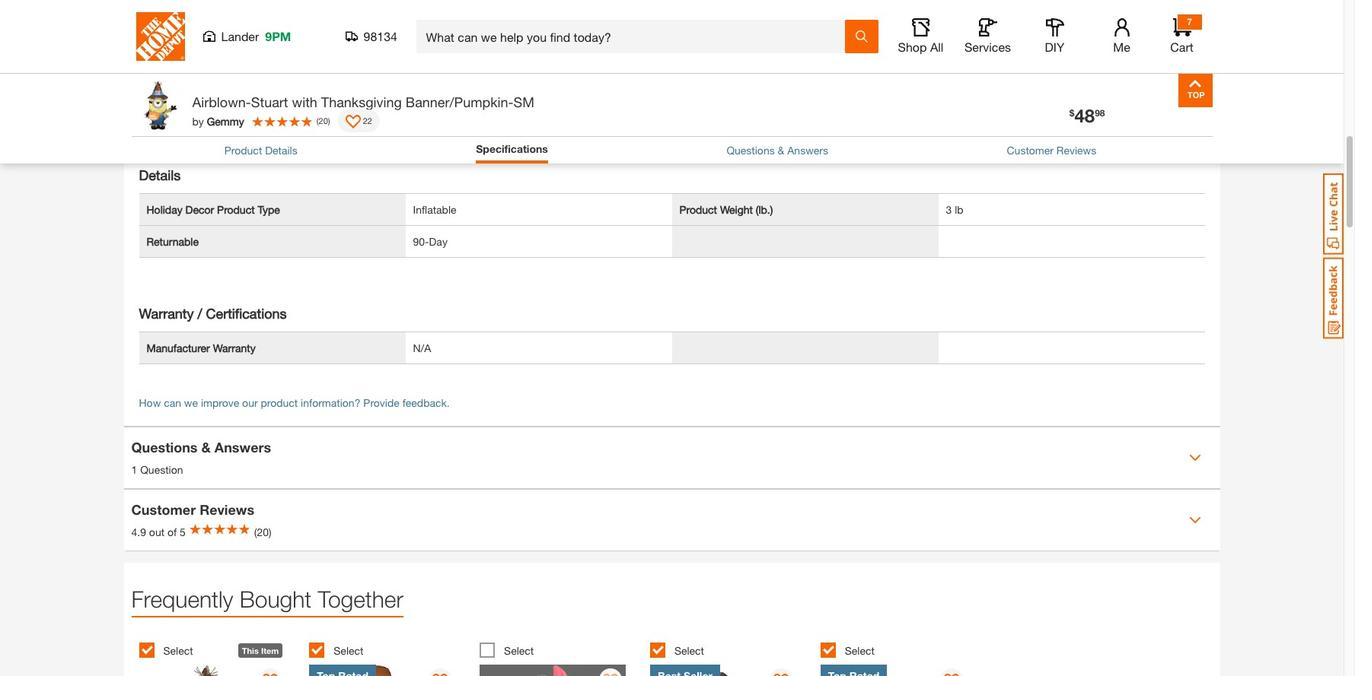 Task type: describe. For each thing, give the bounding box(es) containing it.
$ 48 98
[[1070, 105, 1105, 126]]

live chat image
[[1323, 174, 1344, 255]]

caret image for questions & answers
[[1189, 452, 1201, 464]]

product for product height (in.)
[[680, 64, 717, 77]]

thanksgiving
[[321, 94, 402, 110]]

answers for questions & answers 1 question
[[215, 439, 271, 456]]

bought
[[240, 586, 312, 613]]

can
[[164, 396, 181, 409]]

inflatable
[[413, 203, 457, 216]]

1
[[131, 464, 137, 477]]

n/a
[[413, 342, 431, 354]]

how
[[139, 396, 161, 409]]

3
[[946, 203, 952, 216]]

display image inside 1 / 5 group
[[262, 674, 278, 677]]

(in.) for product width (in.)
[[218, 96, 235, 109]]

( 20 )
[[317, 116, 330, 125]]

width
[[187, 96, 215, 109]]

sm
[[514, 94, 534, 110]]

cart
[[1171, 40, 1194, 54]]

shop all
[[898, 40, 944, 54]]

2 / 5 group
[[309, 635, 472, 677]]

item
[[261, 646, 279, 656]]

product details
[[224, 144, 298, 157]]

cart 7
[[1171, 16, 1194, 54]]

42.13 in
[[946, 64, 984, 77]]

questions for questions & answers 1 question
[[131, 439, 198, 456]]

airblown-
[[192, 94, 251, 110]]

questions & answers
[[727, 144, 828, 157]]

22 button
[[338, 110, 380, 132]]

42.13
[[946, 64, 973, 77]]

caret image for customer reviews
[[1189, 514, 1201, 527]]

display image inside 22 dropdown button
[[345, 115, 361, 130]]

29.13 in
[[413, 64, 451, 77]]

product image image
[[135, 81, 185, 130]]

98
[[1095, 107, 1105, 119]]

services button
[[964, 18, 1012, 55]]

feedback.
[[403, 396, 450, 409]]

98134
[[364, 29, 397, 43]]

5
[[180, 526, 186, 539]]

9pm
[[265, 29, 291, 43]]

this
[[242, 646, 259, 656]]

our
[[242, 396, 258, 409]]

(20)
[[254, 526, 272, 539]]

product
[[261, 396, 298, 409]]

diy button
[[1031, 18, 1079, 55]]

3.5 ft. h inflatable mickey as scarecrow image
[[480, 665, 626, 677]]

holiday decor product type
[[147, 203, 280, 216]]

1 horizontal spatial customer reviews
[[1007, 144, 1097, 157]]

1 vertical spatial warranty
[[213, 342, 256, 354]]

shop all button
[[897, 18, 945, 55]]

certifications
[[206, 305, 287, 322]]

how can we improve our product information? provide feedback. link
[[139, 396, 450, 409]]

0 horizontal spatial customer reviews
[[131, 502, 254, 519]]

question
[[140, 464, 183, 477]]

manufacturer
[[147, 342, 210, 354]]

returnable
[[147, 235, 199, 248]]

1 vertical spatial customer
[[131, 502, 196, 519]]

improve
[[201, 396, 239, 409]]

20
[[319, 116, 328, 125]]

7
[[1187, 16, 1192, 27]]

1 vertical spatial reviews
[[200, 502, 254, 519]]

98134 button
[[345, 29, 398, 44]]

48
[[1075, 105, 1095, 126]]

product height (in.)
[[680, 64, 771, 77]]

3 lb
[[946, 203, 964, 216]]

90-
[[413, 235, 429, 248]]

product left type
[[217, 203, 255, 216]]

29.13
[[413, 64, 440, 77]]

product weight (lb.)
[[680, 203, 773, 216]]

specifications
[[476, 142, 548, 155]]

0 vertical spatial details
[[265, 144, 298, 157]]

all
[[930, 40, 944, 54]]

top button
[[1178, 73, 1213, 107]]

day
[[429, 235, 448, 248]]

in for 42.13 in
[[976, 64, 984, 77]]

3.5 ft. h inflatable airblown-scooby as scarecrow-sm-wb image
[[821, 665, 967, 677]]

questions for questions & answers
[[727, 144, 775, 157]]

(
[[317, 116, 319, 125]]

depth
[[187, 64, 216, 77]]

select for 3 / 5 group
[[504, 645, 534, 658]]

(in.) for product height (in.)
[[754, 64, 771, 77]]



Task type: locate. For each thing, give the bounding box(es) containing it.
0 horizontal spatial &
[[201, 439, 211, 456]]

1 vertical spatial customer reviews
[[131, 502, 254, 519]]

warranty left /
[[139, 305, 194, 322]]

answers for questions & answers
[[788, 144, 828, 157]]

product for product details
[[224, 144, 262, 157]]

answers inside questions & answers 1 question
[[215, 439, 271, 456]]

display image for 5 / 5 "group"
[[944, 674, 959, 677]]

lander 9pm
[[221, 29, 291, 43]]

product width (in.)
[[147, 96, 235, 109]]

select for 2 / 5 group
[[334, 645, 364, 658]]

display image inside 2 / 5 group
[[433, 674, 448, 677]]

1 caret image from the top
[[1189, 452, 1201, 464]]

1 horizontal spatial warranty
[[213, 342, 256, 354]]

product down the home depot logo
[[147, 64, 184, 77]]

2 horizontal spatial display image
[[944, 674, 959, 677]]

4 select from the left
[[675, 645, 704, 658]]

3 select from the left
[[504, 645, 534, 658]]

in right 29.13
[[443, 64, 451, 77]]

holiday
[[147, 203, 183, 216]]

frequently bought together
[[131, 586, 403, 613]]

0 horizontal spatial answers
[[215, 439, 271, 456]]

product left height
[[680, 64, 717, 77]]

product down gemmy
[[224, 144, 262, 157]]

1 horizontal spatial customer
[[1007, 144, 1054, 157]]

2 horizontal spatial display image
[[603, 674, 619, 677]]

outdoor 6 ft. height happy thanksgiving led lighted inflatable turkey family image
[[650, 665, 797, 677]]

3 display image from the left
[[603, 674, 619, 677]]

select inside the 4 / 5 group
[[675, 645, 704, 658]]

product
[[147, 64, 184, 77], [680, 64, 717, 77], [147, 96, 184, 109], [224, 144, 262, 157], [217, 203, 255, 216], [680, 203, 717, 216]]

questions inside questions & answers 1 question
[[131, 439, 198, 456]]

airblown-stuart with thanksgiving banner/pumpkin-sm
[[192, 94, 534, 110]]

0 horizontal spatial display image
[[345, 115, 361, 130]]

warranty / certifications
[[139, 305, 287, 322]]

1 vertical spatial answers
[[215, 439, 271, 456]]

0 vertical spatial questions
[[727, 144, 775, 157]]

0 vertical spatial &
[[778, 144, 785, 157]]

1 select from the left
[[163, 645, 193, 658]]

select inside 5 / 5 "group"
[[845, 645, 875, 658]]

gemmy
[[207, 115, 244, 128]]

type
[[258, 203, 280, 216]]

the home depot logo image
[[136, 12, 185, 61]]

1 display image from the left
[[262, 674, 278, 677]]

decor
[[185, 203, 214, 216]]

answers
[[788, 144, 828, 157], [215, 439, 271, 456]]

caret image
[[1189, 452, 1201, 464], [1189, 514, 1201, 527]]

questions up question
[[131, 439, 198, 456]]

product for product width (in.)
[[147, 96, 184, 109]]

select up outdoor 6 ft. height happy thanksgiving led lighted inflatable turkey family image
[[675, 645, 704, 658]]

in for 29.13 in
[[443, 64, 451, 77]]

select inside 1 / 5 group
[[163, 645, 193, 658]]

details up 'holiday'
[[139, 166, 181, 183]]

customer
[[1007, 144, 1054, 157], [131, 502, 196, 519]]

product depth (in.)
[[147, 64, 236, 77]]

in right 42.13
[[976, 64, 984, 77]]

19.69
[[413, 96, 440, 109]]

0 vertical spatial customer
[[1007, 144, 1054, 157]]

product left weight
[[680, 203, 717, 216]]

1 horizontal spatial details
[[265, 144, 298, 157]]

of
[[168, 526, 177, 539]]

with
[[292, 94, 317, 110]]

1 horizontal spatial display image
[[774, 674, 789, 677]]

)
[[328, 116, 330, 125]]

90-day
[[413, 235, 448, 248]]

0 horizontal spatial reviews
[[200, 502, 254, 519]]

manufacturer warranty
[[147, 342, 256, 354]]

services
[[965, 40, 1011, 54]]

display image
[[262, 674, 278, 677], [433, 674, 448, 677], [603, 674, 619, 677]]

0 vertical spatial caret image
[[1189, 452, 1201, 464]]

0 horizontal spatial customer
[[131, 502, 196, 519]]

by gemmy
[[192, 115, 244, 128]]

this item
[[242, 646, 279, 656]]

0 vertical spatial warranty
[[139, 305, 194, 322]]

1 horizontal spatial questions
[[727, 144, 775, 157]]

dimensions
[[139, 28, 211, 45]]

height
[[720, 64, 752, 77]]

product for product depth (in.)
[[147, 64, 184, 77]]

select for the 4 / 5 group at the bottom
[[675, 645, 704, 658]]

(lb.)
[[756, 203, 773, 216]]

banner/pumpkin-
[[406, 94, 514, 110]]

$
[[1070, 107, 1075, 119]]

select inside 2 / 5 group
[[334, 645, 364, 658]]

lb
[[955, 203, 964, 216]]

together
[[318, 586, 403, 613]]

(in.) up gemmy
[[218, 96, 235, 109]]

& for questions & answers 1 question
[[201, 439, 211, 456]]

product details button
[[224, 142, 298, 158], [224, 142, 298, 158]]

(in.) right height
[[754, 64, 771, 77]]

0 horizontal spatial display image
[[262, 674, 278, 677]]

warranty down certifications
[[213, 342, 256, 354]]

1 vertical spatial &
[[201, 439, 211, 456]]

0 horizontal spatial warranty
[[139, 305, 194, 322]]

reviews down 48
[[1057, 144, 1097, 157]]

4.9
[[131, 526, 146, 539]]

5 select from the left
[[845, 645, 875, 658]]

1 horizontal spatial answers
[[788, 144, 828, 157]]

4 / 5 group
[[650, 635, 813, 677]]

information?
[[301, 396, 361, 409]]

1 / 5 group
[[139, 635, 302, 677]]

0 vertical spatial answers
[[788, 144, 828, 157]]

provide
[[363, 396, 400, 409]]

details
[[265, 144, 298, 157], [139, 166, 181, 183]]

me
[[1113, 40, 1131, 54]]

display image for the 4 / 5 group at the bottom
[[774, 674, 789, 677]]

select down frequently
[[163, 645, 193, 658]]

frequently
[[131, 586, 233, 613]]

(in.) for product depth (in.)
[[219, 64, 236, 77]]

4.9 out of 5
[[131, 526, 186, 539]]

in right 19.69
[[443, 96, 451, 109]]

by
[[192, 115, 204, 128]]

select up 3.5 ft. h inflatable airblown-snoopy as scarecrow-sm-peanuts image
[[334, 645, 364, 658]]

specifications button
[[476, 141, 548, 160], [476, 141, 548, 157]]

1 horizontal spatial display image
[[433, 674, 448, 677]]

reviews
[[1057, 144, 1097, 157], [200, 502, 254, 519]]

/
[[198, 305, 202, 322]]

3 / 5 group
[[480, 635, 643, 677]]

display image inside 5 / 5 "group"
[[944, 674, 959, 677]]

stuart
[[251, 94, 288, 110]]

select up 3.5 ft. h inflatable mickey as scarecrow image
[[504, 645, 534, 658]]

& for questions & answers
[[778, 144, 785, 157]]

19.69 in
[[413, 96, 451, 109]]

0 horizontal spatial questions
[[131, 439, 198, 456]]

3.5 ft. h inflatable airblown-snoopy as scarecrow-sm-peanuts image
[[309, 665, 456, 677]]

questions & answers 1 question
[[131, 439, 271, 477]]

2 caret image from the top
[[1189, 514, 1201, 527]]

shop
[[898, 40, 927, 54]]

diy
[[1045, 40, 1065, 54]]

questions & answers button
[[727, 142, 828, 158], [727, 142, 828, 158]]

me button
[[1098, 18, 1146, 55]]

customer reviews down $
[[1007, 144, 1097, 157]]

(in.) right the depth
[[219, 64, 236, 77]]

1 horizontal spatial &
[[778, 144, 785, 157]]

how can we improve our product information? provide feedback.
[[139, 396, 450, 409]]

select inside 3 / 5 group
[[504, 645, 534, 658]]

22
[[363, 116, 372, 125]]

details down stuart
[[265, 144, 298, 157]]

lander
[[221, 29, 259, 43]]

in for 19.69 in
[[443, 96, 451, 109]]

(in.)
[[219, 64, 236, 77], [754, 64, 771, 77], [218, 96, 235, 109]]

1 vertical spatial caret image
[[1189, 514, 1201, 527]]

product for product weight (lb.)
[[680, 203, 717, 216]]

1 vertical spatial questions
[[131, 439, 198, 456]]

1 vertical spatial details
[[139, 166, 181, 183]]

select for 1 / 5 group
[[163, 645, 193, 658]]

select for 5 / 5 "group"
[[845, 645, 875, 658]]

display image inside the 4 / 5 group
[[774, 674, 789, 677]]

& inside questions & answers 1 question
[[201, 439, 211, 456]]

out
[[149, 526, 165, 539]]

0 horizontal spatial details
[[139, 166, 181, 183]]

warranty
[[139, 305, 194, 322], [213, 342, 256, 354]]

we
[[184, 396, 198, 409]]

customer reviews up 5
[[131, 502, 254, 519]]

0 vertical spatial reviews
[[1057, 144, 1097, 157]]

5 / 5 group
[[821, 635, 983, 677]]

2 display image from the left
[[433, 674, 448, 677]]

2 select from the left
[[334, 645, 364, 658]]

reviews up (20)
[[200, 502, 254, 519]]

questions up (lb.)
[[727, 144, 775, 157]]

product left width
[[147, 96, 184, 109]]

display image
[[345, 115, 361, 130], [774, 674, 789, 677], [944, 674, 959, 677]]

weight
[[720, 203, 753, 216]]

feedback link image
[[1323, 257, 1344, 340]]

What can we help you find today? search field
[[426, 21, 844, 53]]

in
[[443, 64, 451, 77], [976, 64, 984, 77], [443, 96, 451, 109]]

1 horizontal spatial reviews
[[1057, 144, 1097, 157]]

select up 3.5 ft. h inflatable airblown-scooby as scarecrow-sm-wb image
[[845, 645, 875, 658]]

0 vertical spatial customer reviews
[[1007, 144, 1097, 157]]



Task type: vqa. For each thing, say whether or not it's contained in the screenshot.
Product Width (in.)
yes



